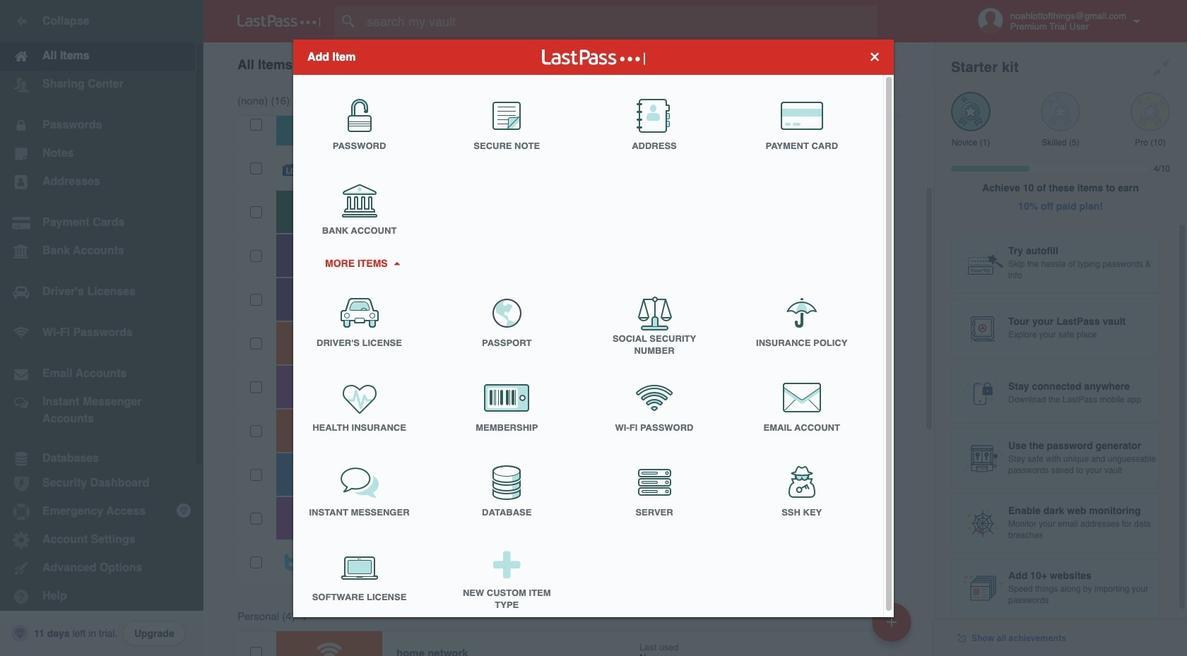 Task type: locate. For each thing, give the bounding box(es) containing it.
Search search field
[[335, 6, 900, 37]]

search my vault text field
[[335, 6, 900, 37]]

dialog
[[293, 39, 894, 622]]

vault options navigation
[[204, 42, 934, 85]]

caret right image
[[392, 262, 402, 265]]

lastpass image
[[237, 15, 321, 28]]

main navigation navigation
[[0, 0, 204, 657]]



Task type: describe. For each thing, give the bounding box(es) containing it.
new item navigation
[[867, 599, 920, 657]]

new item image
[[887, 617, 897, 627]]



Task type: vqa. For each thing, say whether or not it's contained in the screenshot.
Lastpass image
yes



